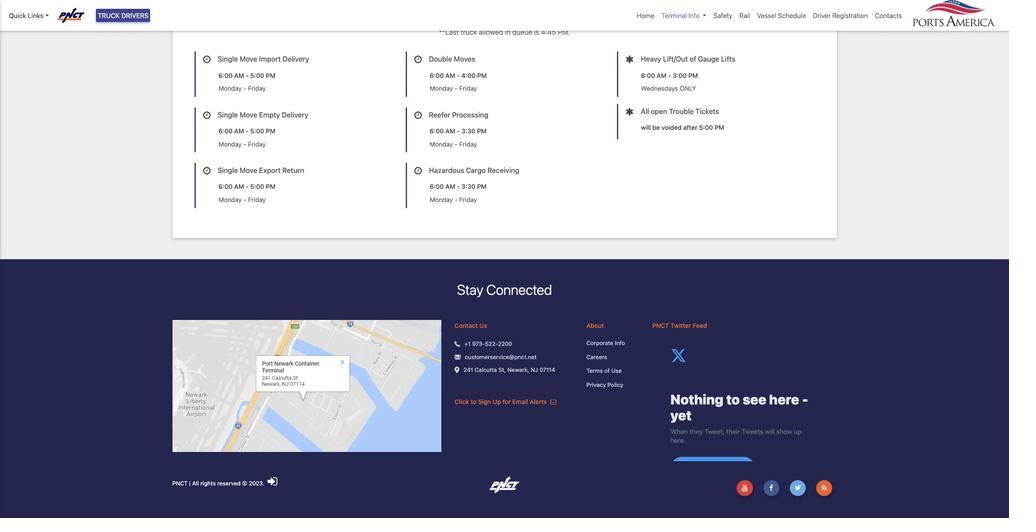 Task type: vqa. For each thing, say whether or not it's contained in the screenshot.
of
yes



Task type: describe. For each thing, give the bounding box(es) containing it.
wednesdays only
[[641, 85, 697, 92]]

terms
[[587, 367, 603, 374]]

receiving
[[488, 167, 520, 174]]

click to sign up for email alerts link
[[455, 398, 557, 406]]

twitter
[[671, 322, 692, 329]]

pm.
[[558, 28, 571, 36]]

hazardous cargo receiving
[[429, 167, 520, 174]]

terminal info
[[662, 11, 700, 19]]

privacy
[[587, 381, 606, 388]]

wednesdays
[[641, 85, 679, 92]]

corporate
[[587, 340, 614, 347]]

about
[[587, 322, 604, 329]]

6:00 am - 5:00 pm for empty
[[219, 127, 276, 135]]

terminal info link
[[659, 7, 711, 24]]

rail link
[[736, 7, 754, 24]]

feed
[[693, 322, 708, 329]]

1 vertical spatial all
[[192, 480, 199, 487]]

pm for heavy lift/out of gauge lifts
[[689, 72, 698, 79]]

sign
[[479, 398, 491, 406]]

click to sign up for email alerts
[[455, 398, 549, 406]]

heavy
[[641, 55, 662, 63]]

queue
[[513, 28, 533, 36]]

8:00
[[641, 72, 656, 79]]

double moves
[[429, 55, 476, 63]]

pnct for pnct | all rights reserved © 2023.
[[172, 480, 188, 487]]

|
[[189, 480, 191, 487]]

in
[[505, 28, 511, 36]]

lifts
[[722, 55, 736, 63]]

terms of use
[[587, 367, 622, 374]]

monday for hazardous cargo receiving
[[430, 196, 453, 203]]

lift/out
[[664, 55, 688, 63]]

single for single move export return
[[218, 167, 238, 174]]

monday - friday for single move import delivery
[[219, 85, 266, 92]]

voided
[[662, 124, 682, 131]]

friday for single move export return
[[248, 196, 266, 203]]

calcutta
[[475, 366, 497, 373]]

single move export return
[[218, 167, 304, 174]]

6:00 for double moves
[[430, 72, 444, 79]]

friday for single move empty delivery
[[248, 140, 266, 148]]

monday - friday for double moves
[[430, 85, 477, 92]]

home
[[637, 11, 655, 19]]

envelope o image
[[551, 399, 557, 405]]

pnct twitter feed
[[653, 322, 708, 329]]

driver registration link
[[810, 7, 872, 24]]

reefer processing
[[429, 111, 489, 119]]

monday - friday for single move export return
[[219, 196, 266, 203]]

contact
[[455, 322, 478, 329]]

3:30 for cargo
[[462, 183, 476, 190]]

pm for single move empty delivery
[[266, 127, 276, 135]]

newark,
[[508, 366, 530, 373]]

5:00 for single move import delivery
[[250, 72, 264, 79]]

pm for hazardous cargo receiving
[[477, 183, 487, 190]]

contacts
[[876, 11, 903, 19]]

gauge
[[699, 55, 720, 63]]

friday for hazardous cargo receiving
[[460, 196, 477, 203]]

rights
[[201, 480, 216, 487]]

single for single move empty delivery
[[218, 111, 238, 119]]

will be voided after 5:00 pm
[[641, 124, 725, 131]]

sign in image
[[268, 476, 278, 488]]

st,
[[499, 366, 506, 373]]

safety link
[[711, 7, 736, 24]]

am for double moves
[[446, 72, 456, 79]]

6:00 am - 5:00 pm for import
[[219, 72, 276, 79]]

rail
[[740, 11, 751, 19]]

use
[[612, 367, 622, 374]]

truck
[[461, 28, 477, 36]]

pm down tickets
[[715, 124, 725, 131]]

be
[[653, 124, 660, 131]]

policy
[[608, 381, 624, 388]]

3:00
[[673, 72, 687, 79]]

hazardous
[[429, 167, 465, 174]]

4:45
[[541, 28, 556, 36]]

0 vertical spatial all
[[641, 107, 650, 115]]

am for heavy lift/out of gauge lifts
[[657, 72, 667, 79]]

monday - friday for reefer processing
[[430, 140, 477, 148]]

truck
[[98, 11, 120, 19]]

4:00
[[462, 72, 476, 79]]

monday for single move import delivery
[[219, 85, 242, 92]]

single move empty delivery
[[218, 111, 309, 119]]

friday for reefer processing
[[460, 140, 477, 148]]

connected
[[487, 281, 552, 298]]

3:30 for processing
[[462, 127, 476, 135]]

1 horizontal spatial of
[[690, 55, 697, 63]]

quick links
[[9, 11, 44, 19]]

pm for single move export return
[[266, 183, 276, 190]]

terms of use link
[[587, 367, 640, 375]]

truck drivers
[[98, 11, 149, 19]]

of inside terms of use "link"
[[605, 367, 610, 374]]

5:00 for single move export return
[[250, 183, 264, 190]]

alerts
[[530, 398, 547, 406]]

delivery for single move empty delivery
[[282, 111, 309, 119]]

vessel schedule link
[[754, 7, 810, 24]]

contacts link
[[872, 7, 906, 24]]

trouble
[[670, 107, 694, 115]]

nj
[[531, 366, 538, 373]]

6:00 am - 3:30 pm for cargo
[[430, 183, 487, 190]]

driver registration
[[814, 11, 869, 19]]

6:00 am - 5:00 pm for export
[[219, 183, 276, 190]]

moves
[[454, 55, 476, 63]]

vessel
[[758, 11, 777, 19]]

truck drivers link
[[96, 9, 150, 22]]

am for hazardous cargo receiving
[[446, 183, 456, 190]]

6:00 am - 3:30 pm for processing
[[430, 127, 487, 135]]



Task type: locate. For each thing, give the bounding box(es) containing it.
1 vertical spatial delivery
[[282, 111, 309, 119]]

tickets
[[696, 107, 720, 115]]

monday - friday for single move empty delivery
[[219, 140, 266, 148]]

friday up hazardous cargo receiving
[[460, 140, 477, 148]]

export
[[259, 167, 281, 174]]

careers link
[[587, 353, 640, 362]]

email
[[513, 398, 528, 406]]

5:00 down single move empty delivery
[[250, 127, 264, 135]]

reefer
[[429, 111, 451, 119]]

safety
[[714, 11, 733, 19]]

of left use at the bottom
[[605, 367, 610, 374]]

links
[[28, 11, 44, 19]]

registration
[[833, 11, 869, 19]]

return
[[283, 167, 304, 174]]

6:00 am - 3:30 pm down reefer processing
[[430, 127, 487, 135]]

corporate info link
[[587, 339, 640, 348]]

pnct for pnct twitter feed
[[653, 322, 670, 329]]

move
[[240, 55, 258, 63], [240, 111, 258, 119], [240, 167, 258, 174]]

©
[[242, 480, 247, 487]]

3 single from the top
[[218, 167, 238, 174]]

1 move from the top
[[240, 55, 258, 63]]

3:30 down hazardous cargo receiving
[[462, 183, 476, 190]]

3 move from the top
[[240, 167, 258, 174]]

1 horizontal spatial pnct
[[653, 322, 670, 329]]

1 vertical spatial of
[[605, 367, 610, 374]]

monday up single move export return
[[219, 140, 242, 148]]

open
[[651, 107, 668, 115]]

double
[[429, 55, 452, 63]]

1 vertical spatial 6:00 am - 3:30 pm
[[430, 183, 487, 190]]

6:00 am - 5:00 pm down single move empty delivery
[[219, 127, 276, 135]]

1 6:00 am - 5:00 pm from the top
[[219, 72, 276, 79]]

monday - friday up hazardous
[[430, 140, 477, 148]]

0 vertical spatial 6:00 am - 5:00 pm
[[219, 72, 276, 79]]

schedule
[[779, 11, 807, 19]]

friday
[[248, 85, 266, 92], [460, 85, 477, 92], [248, 140, 266, 148], [460, 140, 477, 148], [248, 196, 266, 203], [460, 196, 477, 203]]

6:00 for single move import delivery
[[219, 72, 233, 79]]

monday - friday up single move empty delivery
[[219, 85, 266, 92]]

1 vertical spatial move
[[240, 111, 258, 119]]

move for import
[[240, 55, 258, 63]]

5:00 right after
[[700, 124, 714, 131]]

pm for single move import delivery
[[266, 72, 276, 79]]

am for single move empty delivery
[[234, 127, 244, 135]]

1 vertical spatial 6:00 am - 5:00 pm
[[219, 127, 276, 135]]

pm down empty
[[266, 127, 276, 135]]

0 vertical spatial move
[[240, 55, 258, 63]]

**last truck allowed in queue is 4:45 pm.
[[439, 28, 571, 36]]

careers
[[587, 353, 608, 360]]

allowed
[[479, 28, 503, 36]]

stay connected
[[457, 281, 552, 298]]

delivery
[[283, 55, 309, 63], [282, 111, 309, 119]]

6:00 down single move empty delivery
[[219, 127, 233, 135]]

6:00 for reefer processing
[[430, 127, 444, 135]]

monday down single move export return
[[219, 196, 242, 203]]

6:00 for hazardous cargo receiving
[[430, 183, 444, 190]]

pm down "processing"
[[477, 127, 487, 135]]

corporate info
[[587, 340, 625, 347]]

home link
[[634, 7, 659, 24]]

delivery for single move import delivery
[[283, 55, 309, 63]]

reserved
[[217, 480, 241, 487]]

pnct
[[653, 322, 670, 329], [172, 480, 188, 487]]

07114
[[540, 366, 556, 373]]

monday - friday down hazardous
[[430, 196, 477, 203]]

of left the 'gauge'
[[690, 55, 697, 63]]

vessel schedule
[[758, 11, 807, 19]]

2 move from the top
[[240, 111, 258, 119]]

241 calcutta st, newark, nj 07114 link
[[464, 366, 556, 375]]

privacy policy link
[[587, 381, 640, 389]]

single left export
[[218, 167, 238, 174]]

pm right the 3:00
[[689, 72, 698, 79]]

6:00 for single move export return
[[219, 183, 233, 190]]

0 vertical spatial pnct
[[653, 322, 670, 329]]

1 vertical spatial 3:30
[[462, 183, 476, 190]]

1 single from the top
[[218, 55, 238, 63]]

all right |
[[192, 480, 199, 487]]

am down reefer processing
[[446, 127, 456, 135]]

am up wednesdays
[[657, 72, 667, 79]]

am down single move empty delivery
[[234, 127, 244, 135]]

am down double moves
[[446, 72, 456, 79]]

delivery right import
[[283, 55, 309, 63]]

monday up hazardous
[[430, 140, 453, 148]]

monday for single move empty delivery
[[219, 140, 242, 148]]

3 6:00 am - 5:00 pm from the top
[[219, 183, 276, 190]]

am down single move import delivery on the top
[[234, 72, 244, 79]]

cargo
[[466, 167, 486, 174]]

5:00
[[250, 72, 264, 79], [700, 124, 714, 131], [250, 127, 264, 135], [250, 183, 264, 190]]

2 6:00 am - 3:30 pm from the top
[[430, 183, 487, 190]]

0 vertical spatial single
[[218, 55, 238, 63]]

is
[[534, 28, 540, 36]]

single left empty
[[218, 111, 238, 119]]

5:00 down single move import delivery on the top
[[250, 72, 264, 79]]

friday up single move export return
[[248, 140, 266, 148]]

monday - friday down single move export return
[[219, 196, 266, 203]]

0 vertical spatial 6:00 am - 3:30 pm
[[430, 127, 487, 135]]

1 horizontal spatial info
[[689, 11, 700, 19]]

monday - friday up single move export return
[[219, 140, 266, 148]]

friday down single move export return
[[248, 196, 266, 203]]

am for single move export return
[[234, 183, 244, 190]]

2 6:00 am - 5:00 pm from the top
[[219, 127, 276, 135]]

pm for reefer processing
[[477, 127, 487, 135]]

241
[[464, 366, 473, 373]]

monday for reefer processing
[[430, 140, 453, 148]]

friday for double moves
[[460, 85, 477, 92]]

info right terminal
[[689, 11, 700, 19]]

0 horizontal spatial pnct
[[172, 480, 188, 487]]

will
[[641, 124, 651, 131]]

6:00 am - 5:00 pm down single move export return
[[219, 183, 276, 190]]

quick links link
[[9, 11, 49, 20]]

all open trouble tickets
[[641, 107, 720, 115]]

0 horizontal spatial of
[[605, 367, 610, 374]]

us
[[480, 322, 488, 329]]

monday down hazardous
[[430, 196, 453, 203]]

2 vertical spatial move
[[240, 167, 258, 174]]

6:00 am - 5:00 pm
[[219, 72, 276, 79], [219, 127, 276, 135], [219, 183, 276, 190]]

up
[[493, 398, 501, 406]]

pm for double moves
[[478, 72, 487, 79]]

6:00 am - 3:30 pm down hazardous
[[430, 183, 487, 190]]

monday - friday down 6:00 am - 4:00 pm
[[430, 85, 477, 92]]

pnct left twitter
[[653, 322, 670, 329]]

heavy lift/out of gauge lifts
[[641, 55, 736, 63]]

6:00 down single move import delivery on the top
[[219, 72, 233, 79]]

stay
[[457, 281, 484, 298]]

monday
[[219, 85, 242, 92], [430, 85, 453, 92], [219, 140, 242, 148], [430, 140, 453, 148], [219, 196, 242, 203], [430, 196, 453, 203]]

am for reefer processing
[[446, 127, 456, 135]]

**last
[[439, 28, 459, 36]]

privacy policy
[[587, 381, 624, 388]]

quick
[[9, 11, 26, 19]]

2 single from the top
[[218, 111, 238, 119]]

1 vertical spatial pnct
[[172, 480, 188, 487]]

move left import
[[240, 55, 258, 63]]

0 vertical spatial info
[[689, 11, 700, 19]]

pnct | all rights reserved © 2023.
[[172, 480, 266, 487]]

0 horizontal spatial info
[[615, 340, 625, 347]]

1 vertical spatial single
[[218, 111, 238, 119]]

info up the careers 'link'
[[615, 340, 625, 347]]

5:00 for single move empty delivery
[[250, 127, 264, 135]]

2 3:30 from the top
[[462, 183, 476, 190]]

drivers
[[121, 11, 149, 19]]

pm down export
[[266, 183, 276, 190]]

6:00 down hazardous
[[430, 183, 444, 190]]

2 vertical spatial single
[[218, 167, 238, 174]]

processing
[[452, 111, 489, 119]]

monday for double moves
[[430, 85, 453, 92]]

friday down hazardous cargo receiving
[[460, 196, 477, 203]]

241 calcutta st, newark, nj 07114
[[464, 366, 556, 373]]

delivery right empty
[[282, 111, 309, 119]]

single for single move import delivery
[[218, 55, 238, 63]]

8:00 am - 3:00 pm
[[641, 72, 698, 79]]

monday down 6:00 am - 4:00 pm
[[430, 85, 453, 92]]

driver
[[814, 11, 831, 19]]

move for empty
[[240, 111, 258, 119]]

friday up single move empty delivery
[[248, 85, 266, 92]]

click
[[455, 398, 469, 406]]

friday for single move import delivery
[[248, 85, 266, 92]]

single left import
[[218, 55, 238, 63]]

6:00 am - 5:00 pm down single move import delivery on the top
[[219, 72, 276, 79]]

0 vertical spatial of
[[690, 55, 697, 63]]

pnct left |
[[172, 480, 188, 487]]

all left open
[[641, 107, 650, 115]]

friday down 4:00 on the top of the page
[[460, 85, 477, 92]]

after
[[684, 124, 698, 131]]

move left export
[[240, 167, 258, 174]]

info for terminal info
[[689, 11, 700, 19]]

6:00 down single move export return
[[219, 183, 233, 190]]

2023.
[[249, 480, 264, 487]]

5:00 down single move export return
[[250, 183, 264, 190]]

monday for single move export return
[[219, 196, 242, 203]]

6:00 for single move empty delivery
[[219, 127, 233, 135]]

empty
[[259, 111, 280, 119]]

monday - friday for hazardous cargo receiving
[[430, 196, 477, 203]]

monday up single move empty delivery
[[219, 85, 242, 92]]

am down hazardous
[[446, 183, 456, 190]]

1 vertical spatial info
[[615, 340, 625, 347]]

6:00 down reefer
[[430, 127, 444, 135]]

move left empty
[[240, 111, 258, 119]]

pm down cargo on the left of the page
[[477, 183, 487, 190]]

3:30
[[462, 127, 476, 135], [462, 183, 476, 190]]

to
[[471, 398, 477, 406]]

0 horizontal spatial all
[[192, 480, 199, 487]]

am down single move export return
[[234, 183, 244, 190]]

am for single move import delivery
[[234, 72, 244, 79]]

am
[[234, 72, 244, 79], [446, 72, 456, 79], [657, 72, 667, 79], [234, 127, 244, 135], [446, 127, 456, 135], [234, 183, 244, 190], [446, 183, 456, 190]]

only
[[680, 85, 697, 92]]

info for corporate info
[[615, 340, 625, 347]]

pm down import
[[266, 72, 276, 79]]

0 vertical spatial 3:30
[[462, 127, 476, 135]]

pm right 4:00 on the top of the page
[[478, 72, 487, 79]]

0 vertical spatial delivery
[[283, 55, 309, 63]]

2 vertical spatial 6:00 am - 5:00 pm
[[219, 183, 276, 190]]

-
[[246, 72, 249, 79], [457, 72, 460, 79], [669, 72, 672, 79], [244, 85, 247, 92], [455, 85, 458, 92], [246, 127, 249, 135], [457, 127, 460, 135], [244, 140, 247, 148], [455, 140, 458, 148], [246, 183, 249, 190], [457, 183, 460, 190], [244, 196, 247, 203], [455, 196, 458, 203]]

3:30 down "processing"
[[462, 127, 476, 135]]

1 horizontal spatial all
[[641, 107, 650, 115]]

for
[[503, 398, 511, 406]]

contact us
[[455, 322, 488, 329]]

6:00 down double
[[430, 72, 444, 79]]

1 3:30 from the top
[[462, 127, 476, 135]]

move for export
[[240, 167, 258, 174]]

1 6:00 am - 3:30 pm from the top
[[430, 127, 487, 135]]



